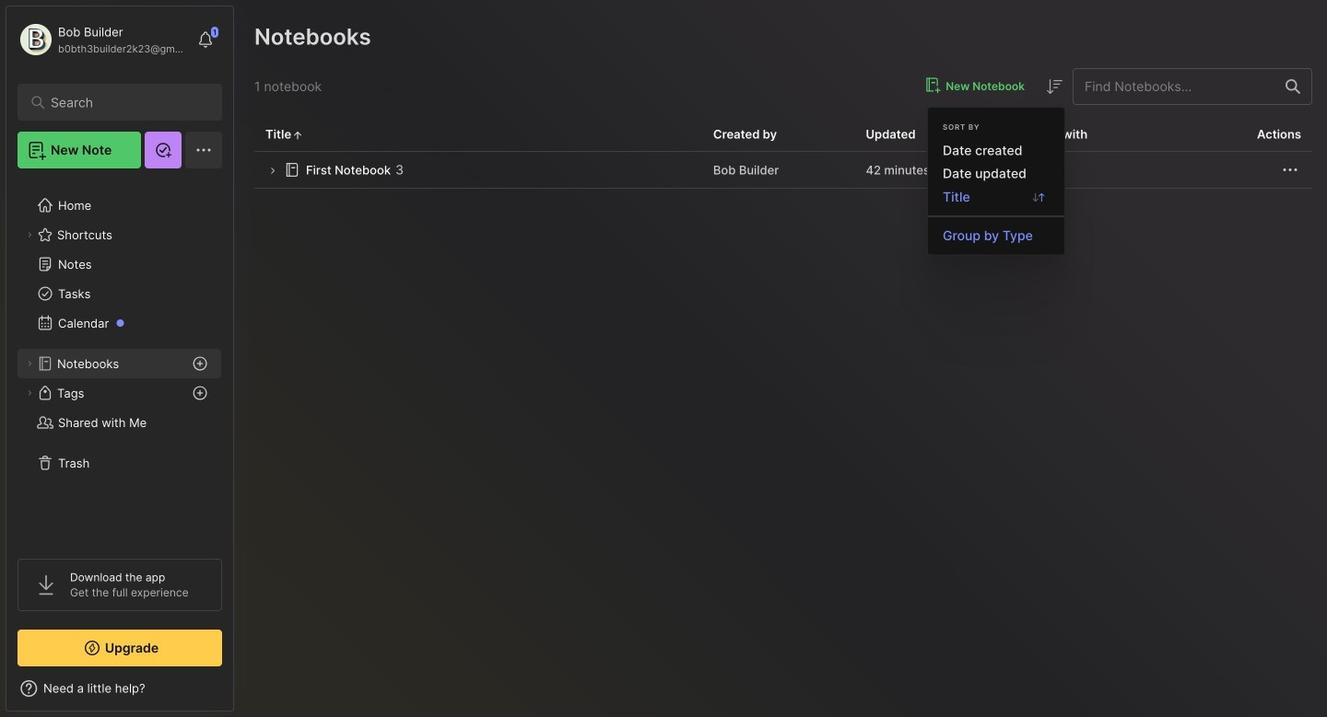 Task type: describe. For each thing, give the bounding box(es) containing it.
none search field inside 'main' element
[[51, 91, 198, 113]]

tree inside 'main' element
[[6, 180, 233, 543]]

click to collapse image
[[233, 684, 247, 706]]

more actions image
[[1279, 159, 1301, 181]]

Account field
[[18, 21, 188, 58]]

expand tags image
[[24, 388, 35, 399]]

WHAT'S NEW field
[[6, 675, 233, 704]]

main element
[[0, 0, 240, 718]]



Task type: locate. For each thing, give the bounding box(es) containing it.
row
[[254, 152, 1312, 189]]

arrow image
[[265, 164, 279, 178]]

More actions field
[[1279, 159, 1301, 181]]

Sort field
[[1043, 76, 1065, 98]]

sort options image
[[1043, 76, 1065, 98]]

dropdown list menu
[[928, 139, 1065, 248]]

expand notebooks image
[[24, 359, 35, 370]]

tree
[[6, 180, 233, 543]]

Search text field
[[51, 94, 198, 112]]

Find Notebooks… text field
[[1074, 71, 1275, 102]]

None search field
[[51, 91, 198, 113]]



Task type: vqa. For each thing, say whether or not it's contained in the screenshot.
group in the tree
no



